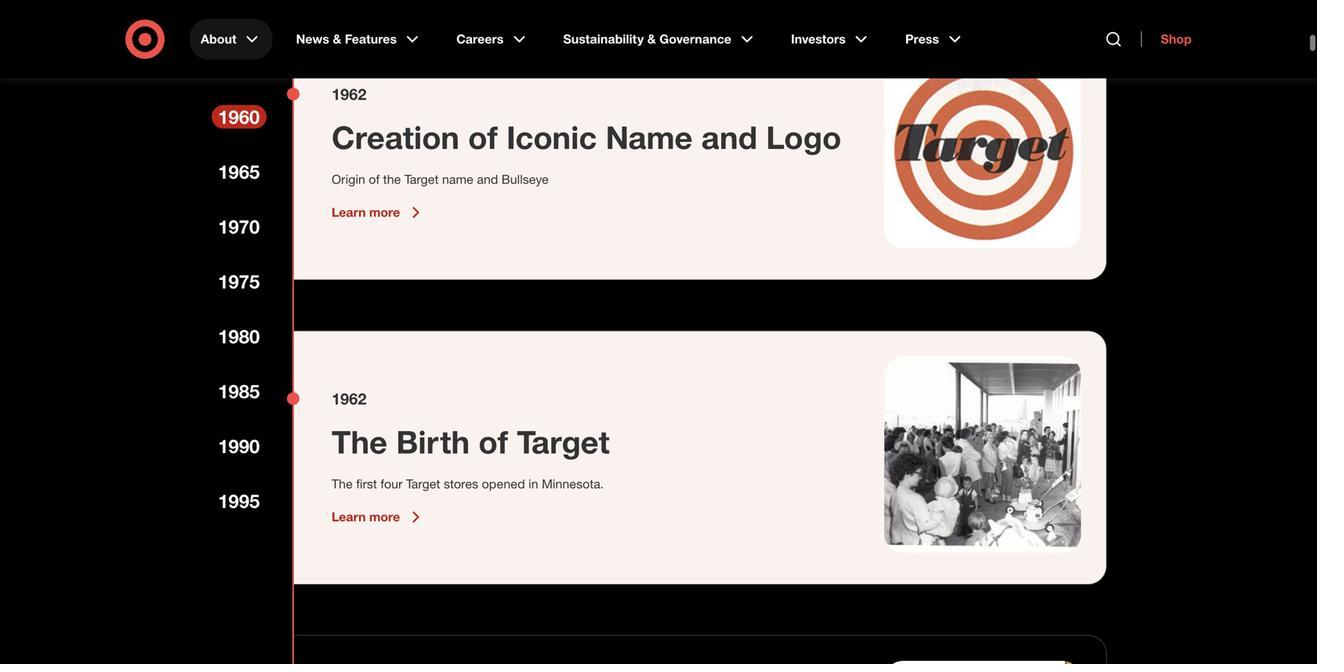 Task type: vqa. For each thing, say whether or not it's contained in the screenshot.
'2010'
no



Task type: describe. For each thing, give the bounding box(es) containing it.
1975 link
[[212, 270, 267, 293]]

minnesota.
[[542, 476, 604, 492]]

the
[[383, 172, 401, 187]]

press
[[905, 31, 939, 47]]

about link
[[190, 19, 273, 60]]

more for the
[[369, 509, 400, 525]]

learn for the
[[332, 509, 366, 525]]

learn more for the
[[332, 509, 400, 525]]

news & features link
[[285, 19, 433, 60]]

1985 link
[[212, 379, 267, 403]]

& for features
[[333, 31, 341, 47]]

features
[[345, 31, 397, 47]]

opened
[[482, 476, 525, 492]]

name
[[606, 118, 693, 157]]

origin of
[[332, 172, 380, 187]]

1990
[[218, 435, 260, 457]]

1965
[[218, 160, 260, 183]]

1962 for the birth of target
[[332, 389, 367, 408]]

a group of people gathered around a table image
[[884, 356, 1081, 553]]

shop link
[[1141, 31, 1192, 47]]

investors
[[791, 31, 846, 47]]

creation of iconic name and logo
[[332, 118, 841, 157]]

iconic
[[506, 118, 597, 157]]

name
[[442, 172, 473, 187]]

news & features
[[296, 31, 397, 47]]

sustainability & governance link
[[552, 19, 767, 60]]

news
[[296, 31, 329, 47]]

1962 for creation of iconic name and logo
[[332, 85, 367, 104]]

birth
[[396, 423, 470, 461]]

1970 link
[[212, 215, 267, 238]]

more for creation
[[369, 205, 400, 220]]

1980
[[218, 325, 260, 348]]

logo
[[766, 118, 841, 157]]

& for governance
[[647, 31, 656, 47]]

creation
[[332, 118, 459, 157]]

learn more button for the
[[332, 508, 425, 527]]

1990 link
[[212, 434, 267, 458]]

1995 link
[[212, 489, 267, 513]]

governance
[[659, 31, 731, 47]]

0 vertical spatial of
[[468, 118, 498, 157]]

1970
[[218, 215, 260, 238]]

shop
[[1161, 31, 1192, 47]]

learn more button for creation
[[332, 203, 425, 222]]



Task type: locate. For each thing, give the bounding box(es) containing it.
0 vertical spatial more
[[369, 205, 400, 220]]

1965 link
[[212, 160, 267, 183]]

1 vertical spatial learn more
[[332, 509, 400, 525]]

learn more button
[[332, 203, 425, 222], [332, 508, 425, 527]]

1 vertical spatial the
[[332, 476, 353, 492]]

learn more down origin of at the left top of page
[[332, 205, 400, 220]]

and left 'logo'
[[701, 118, 757, 157]]

1 & from the left
[[333, 31, 341, 47]]

more down the the
[[369, 205, 400, 220]]

1 vertical spatial of
[[478, 423, 508, 461]]

1985
[[218, 380, 260, 403]]

learn more
[[332, 205, 400, 220], [332, 509, 400, 525]]

0 vertical spatial learn
[[332, 205, 366, 220]]

1 vertical spatial learn
[[332, 509, 366, 525]]

& left "governance"
[[647, 31, 656, 47]]

1 horizontal spatial &
[[647, 31, 656, 47]]

&
[[333, 31, 341, 47], [647, 31, 656, 47]]

learn
[[332, 205, 366, 220], [332, 509, 366, 525]]

of
[[468, 118, 498, 157], [478, 423, 508, 461]]

learn more button down the the
[[332, 203, 425, 222]]

and
[[701, 118, 757, 157], [477, 172, 498, 187]]

2 & from the left
[[647, 31, 656, 47]]

learn more down first
[[332, 509, 400, 525]]

the for the birth of target
[[332, 423, 387, 461]]

2 learn more button from the top
[[332, 508, 425, 527]]

1975
[[218, 270, 260, 293]]

target right four
[[406, 476, 440, 492]]

more down four
[[369, 509, 400, 525]]

0 horizontal spatial and
[[477, 172, 498, 187]]

0 vertical spatial the
[[332, 423, 387, 461]]

origin of the target name and bullseye
[[332, 172, 549, 187]]

1 vertical spatial more
[[369, 509, 400, 525]]

of up opened
[[478, 423, 508, 461]]

1962
[[332, 85, 367, 104], [332, 389, 367, 408]]

learn down origin of at the left top of page
[[332, 205, 366, 220]]

1 learn more button from the top
[[332, 203, 425, 222]]

stores
[[444, 476, 478, 492]]

1 1962 from the top
[[332, 85, 367, 104]]

& right news
[[333, 31, 341, 47]]

target right the the
[[404, 172, 439, 187]]

target
[[404, 172, 439, 187], [517, 423, 610, 461], [406, 476, 440, 492]]

press link
[[894, 19, 975, 60]]

learn more button down first
[[332, 508, 425, 527]]

0 vertical spatial learn more
[[332, 205, 400, 220]]

and for logo
[[701, 118, 757, 157]]

1 learn from the top
[[332, 205, 366, 220]]

1 learn more from the top
[[332, 205, 400, 220]]

0 horizontal spatial &
[[333, 31, 341, 47]]

the birth of target button
[[332, 422, 610, 462]]

sustainability
[[563, 31, 644, 47]]

learn more for creation
[[332, 205, 400, 220]]

target for the first four target stores opened in minnesota.
[[406, 476, 440, 492]]

careers link
[[445, 19, 540, 60]]

the left first
[[332, 476, 353, 492]]

about
[[201, 31, 236, 47]]

sustainability & governance
[[563, 31, 731, 47]]

careers
[[456, 31, 504, 47]]

and right name on the left of page
[[477, 172, 498, 187]]

1995
[[218, 490, 260, 512]]

and for bullseye
[[477, 172, 498, 187]]

first
[[356, 476, 377, 492]]

in
[[529, 476, 538, 492]]

2 more from the top
[[369, 509, 400, 525]]

creation of iconic name and logo button
[[332, 118, 841, 157]]

target for the birth of target
[[517, 423, 610, 461]]

target inside the birth of target button
[[517, 423, 610, 461]]

0 vertical spatial learn more button
[[332, 203, 425, 222]]

0 vertical spatial target
[[404, 172, 439, 187]]

1 vertical spatial target
[[517, 423, 610, 461]]

1 vertical spatial and
[[477, 172, 498, 187]]

1 horizontal spatial and
[[701, 118, 757, 157]]

2 learn from the top
[[332, 509, 366, 525]]

2 1962 from the top
[[332, 389, 367, 408]]

2 learn more from the top
[[332, 509, 400, 525]]

1 vertical spatial 1962
[[332, 389, 367, 408]]

1980 link
[[212, 325, 267, 348]]

the inside button
[[332, 423, 387, 461]]

1 more from the top
[[369, 205, 400, 220]]

0 vertical spatial 1962
[[332, 85, 367, 104]]

the
[[332, 423, 387, 461], [332, 476, 353, 492]]

1 the from the top
[[332, 423, 387, 461]]

the for the first four target stores opened in minnesota.
[[332, 476, 353, 492]]

2 vertical spatial target
[[406, 476, 440, 492]]

more
[[369, 205, 400, 220], [369, 509, 400, 525]]

2 the from the top
[[332, 476, 353, 492]]

0 vertical spatial and
[[701, 118, 757, 157]]

the first four target stores opened in minnesota.
[[332, 476, 604, 492]]

investors link
[[780, 19, 882, 60]]

target up the minnesota.
[[517, 423, 610, 461]]

learn down first
[[332, 509, 366, 525]]

icon image
[[884, 52, 1081, 249]]

1960 link
[[212, 105, 267, 129]]

of up name on the left of page
[[468, 118, 498, 157]]

bullseye
[[502, 172, 549, 187]]

learn for creation
[[332, 205, 366, 220]]

and inside button
[[701, 118, 757, 157]]

1960
[[218, 105, 260, 128]]

1 vertical spatial learn more button
[[332, 508, 425, 527]]

the up first
[[332, 423, 387, 461]]

four
[[381, 476, 403, 492]]

the birth of target
[[332, 423, 610, 461]]



